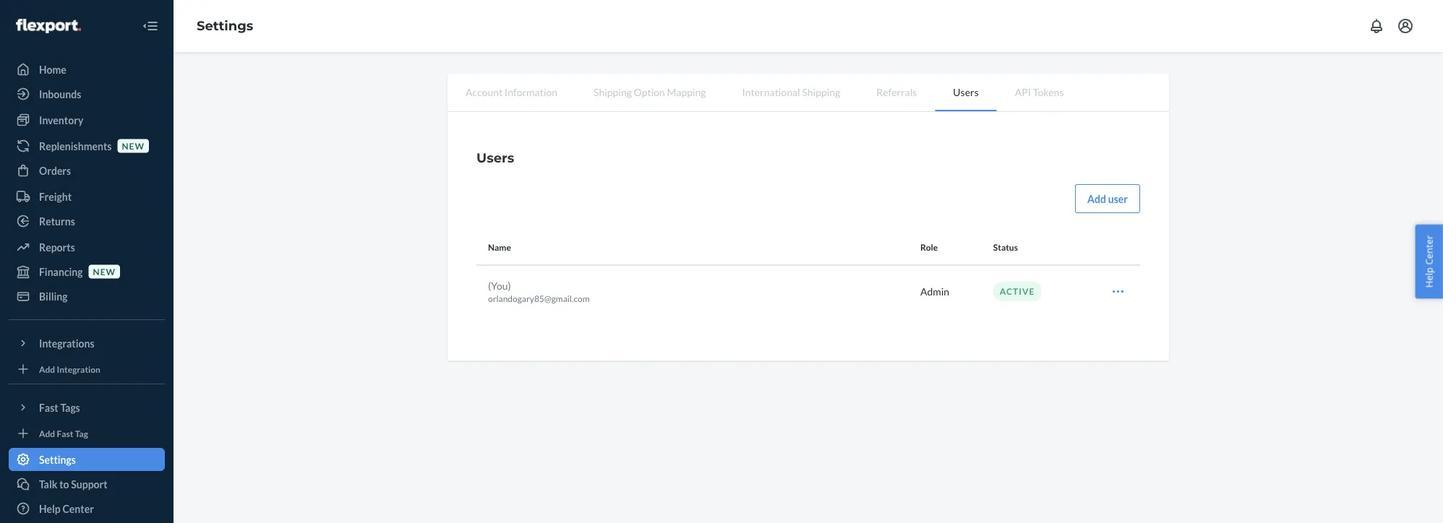 Task type: describe. For each thing, give the bounding box(es) containing it.
orlandogary85@gmail.com
[[488, 294, 590, 304]]

returns link
[[9, 210, 165, 233]]

1 vertical spatial center
[[63, 503, 94, 515]]

0 horizontal spatial settings link
[[9, 448, 165, 472]]

center inside button
[[1423, 236, 1436, 265]]

0 horizontal spatial help
[[39, 503, 61, 515]]

tag
[[75, 428, 88, 439]]

international
[[742, 86, 800, 98]]

tab list containing account information
[[448, 74, 1169, 112]]

close navigation image
[[142, 17, 159, 35]]

freight
[[39, 191, 72, 203]]

fast inside "link"
[[57, 428, 73, 439]]

1 horizontal spatial settings
[[197, 18, 253, 34]]

orders link
[[9, 159, 165, 182]]

new for financing
[[93, 266, 116, 277]]

api
[[1015, 86, 1031, 98]]

mapping
[[667, 86, 706, 98]]

billing
[[39, 290, 68, 303]]

inventory link
[[9, 108, 165, 132]]

users inside users tab
[[953, 86, 979, 98]]

add user button
[[1075, 184, 1140, 213]]

(you) orlandogary85@gmail.com
[[488, 279, 590, 304]]

home link
[[9, 58, 165, 81]]

0 horizontal spatial settings
[[39, 454, 76, 466]]

billing link
[[9, 285, 165, 308]]

shipping option mapping
[[594, 86, 706, 98]]

new for replenishments
[[122, 141, 145, 151]]

home
[[39, 63, 66, 76]]

orders
[[39, 165, 71, 177]]

open account menu image
[[1397, 17, 1415, 35]]

flexport logo image
[[16, 19, 81, 33]]

admin
[[921, 286, 950, 298]]

help center inside button
[[1423, 236, 1436, 288]]

add for add user
[[1088, 193, 1107, 205]]

1 vertical spatial help center
[[39, 503, 94, 515]]

add integration
[[39, 364, 100, 375]]

support
[[71, 478, 108, 491]]

2 shipping from the left
[[802, 86, 840, 98]]

shipping option mapping tab
[[576, 74, 724, 110]]

inbounds link
[[9, 82, 165, 106]]

integration
[[57, 364, 100, 375]]

inventory
[[39, 114, 83, 126]]

fast tags
[[39, 402, 80, 414]]



Task type: locate. For each thing, give the bounding box(es) containing it.
add integration link
[[9, 361, 165, 378]]

financing
[[39, 266, 83, 278]]

0 horizontal spatial help center
[[39, 503, 94, 515]]

to
[[59, 478, 69, 491]]

1 vertical spatial settings
[[39, 454, 76, 466]]

talk to support
[[39, 478, 108, 491]]

fast inside dropdown button
[[39, 402, 58, 414]]

0 vertical spatial new
[[122, 141, 145, 151]]

1 vertical spatial settings link
[[9, 448, 165, 472]]

1 horizontal spatial new
[[122, 141, 145, 151]]

new up orders link
[[122, 141, 145, 151]]

help center link
[[9, 498, 165, 521]]

referrals tab
[[859, 74, 935, 110]]

0 vertical spatial settings link
[[197, 18, 253, 34]]

help center
[[1423, 236, 1436, 288], [39, 503, 94, 515]]

reports
[[39, 241, 75, 253]]

help center button
[[1416, 225, 1443, 299]]

option
[[634, 86, 665, 98]]

user
[[1108, 193, 1128, 205]]

users left api
[[953, 86, 979, 98]]

1 horizontal spatial help center
[[1423, 236, 1436, 288]]

1 vertical spatial help
[[39, 503, 61, 515]]

fast
[[39, 402, 58, 414], [57, 428, 73, 439]]

information
[[505, 86, 558, 98]]

add inside "link"
[[39, 428, 55, 439]]

1 vertical spatial users
[[477, 150, 514, 166]]

freight link
[[9, 185, 165, 208]]

0 horizontal spatial users
[[477, 150, 514, 166]]

shipping left option
[[594, 86, 632, 98]]

api tokens tab
[[997, 74, 1082, 110]]

0 horizontal spatial new
[[93, 266, 116, 277]]

0 vertical spatial users
[[953, 86, 979, 98]]

1 horizontal spatial shipping
[[802, 86, 840, 98]]

api tokens
[[1015, 86, 1064, 98]]

1 vertical spatial new
[[93, 266, 116, 277]]

0 vertical spatial fast
[[39, 402, 58, 414]]

(you)
[[488, 279, 511, 292]]

fast left tags
[[39, 402, 58, 414]]

settings link
[[197, 18, 253, 34], [9, 448, 165, 472]]

integrations button
[[9, 332, 165, 355]]

inbounds
[[39, 88, 81, 100]]

1 horizontal spatial users
[[953, 86, 979, 98]]

0 vertical spatial add
[[1088, 193, 1107, 205]]

users tab
[[935, 74, 997, 111]]

status
[[994, 242, 1018, 253]]

talk to support button
[[9, 473, 165, 496]]

help inside button
[[1423, 268, 1436, 288]]

0 vertical spatial help center
[[1423, 236, 1436, 288]]

add for add integration
[[39, 364, 55, 375]]

role
[[921, 242, 938, 253]]

1 vertical spatial fast
[[57, 428, 73, 439]]

add left user
[[1088, 193, 1107, 205]]

0 horizontal spatial shipping
[[594, 86, 632, 98]]

0 vertical spatial help
[[1423, 268, 1436, 288]]

tags
[[60, 402, 80, 414]]

new down reports link
[[93, 266, 116, 277]]

1 vertical spatial add
[[39, 364, 55, 375]]

1 horizontal spatial settings link
[[197, 18, 253, 34]]

0 horizontal spatial center
[[63, 503, 94, 515]]

integrations
[[39, 337, 94, 350]]

open user actions image
[[1111, 285, 1126, 299]]

fast left tag
[[57, 428, 73, 439]]

add fast tag link
[[9, 425, 165, 443]]

add user
[[1088, 193, 1128, 205]]

returns
[[39, 215, 75, 227]]

talk
[[39, 478, 57, 491]]

center
[[1423, 236, 1436, 265], [63, 503, 94, 515]]

tokens
[[1033, 86, 1064, 98]]

help
[[1423, 268, 1436, 288], [39, 503, 61, 515]]

users
[[953, 86, 979, 98], [477, 150, 514, 166]]

2 vertical spatial add
[[39, 428, 55, 439]]

tab list
[[448, 74, 1169, 112]]

shipping right international
[[802, 86, 840, 98]]

users down the account
[[477, 150, 514, 166]]

1 shipping from the left
[[594, 86, 632, 98]]

reports link
[[9, 236, 165, 259]]

0 vertical spatial center
[[1423, 236, 1436, 265]]

replenishments
[[39, 140, 112, 152]]

settings
[[197, 18, 253, 34], [39, 454, 76, 466]]

new
[[122, 141, 145, 151], [93, 266, 116, 277]]

account information tab
[[448, 74, 576, 110]]

account information
[[466, 86, 558, 98]]

add
[[1088, 193, 1107, 205], [39, 364, 55, 375], [39, 428, 55, 439]]

add for add fast tag
[[39, 428, 55, 439]]

active
[[1000, 286, 1035, 297]]

add fast tag
[[39, 428, 88, 439]]

fast tags button
[[9, 396, 165, 419]]

add down fast tags
[[39, 428, 55, 439]]

add inside button
[[1088, 193, 1107, 205]]

international shipping tab
[[724, 74, 859, 110]]

1 horizontal spatial center
[[1423, 236, 1436, 265]]

1 horizontal spatial help
[[1423, 268, 1436, 288]]

name
[[488, 242, 511, 253]]

account
[[466, 86, 503, 98]]

referrals
[[877, 86, 917, 98]]

shipping
[[594, 86, 632, 98], [802, 86, 840, 98]]

open notifications image
[[1368, 17, 1386, 35]]

add left integration
[[39, 364, 55, 375]]

0 vertical spatial settings
[[197, 18, 253, 34]]

international shipping
[[742, 86, 840, 98]]



Task type: vqa. For each thing, say whether or not it's contained in the screenshot.
Users inside the tab
yes



